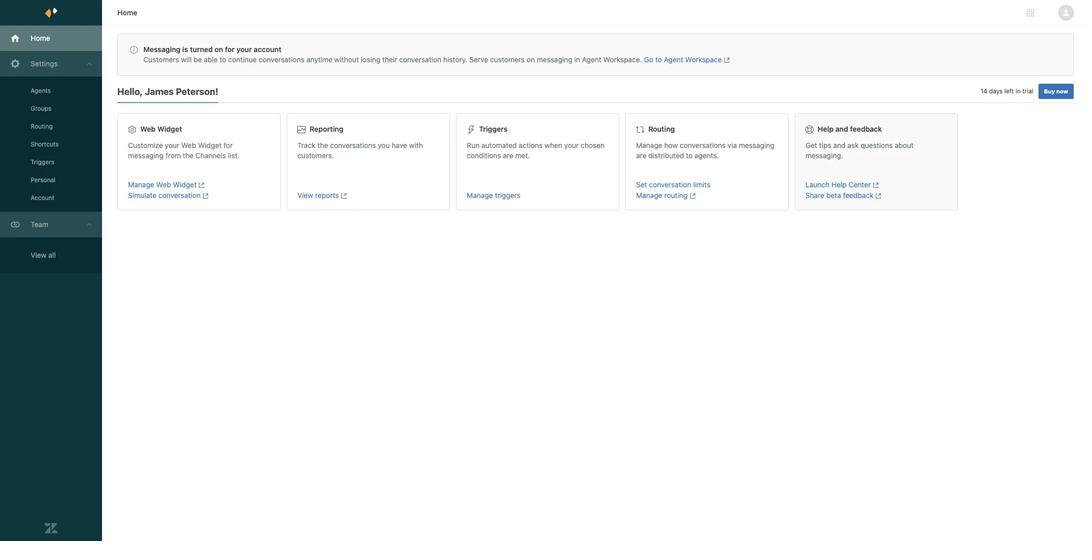 Task type: vqa. For each thing, say whether or not it's contained in the screenshot.
Opens in a new tab image
no



Task type: locate. For each thing, give the bounding box(es) containing it.
via
[[728, 141, 737, 150]]

the right the from
[[183, 151, 194, 160]]

customers will be able to continue conversations anytime without losing their conversation history. serve customers on messaging in agent workspace.
[[143, 55, 644, 64]]

2 horizontal spatial messaging
[[739, 141, 775, 150]]

help up share beta feedback
[[832, 180, 847, 189]]

set
[[637, 180, 648, 189]]

manage up distributed
[[637, 141, 663, 150]]

share
[[806, 191, 825, 200]]

personal
[[31, 176, 56, 184]]

your up the from
[[165, 141, 179, 150]]

1 vertical spatial home
[[31, 34, 50, 42]]

conversation for simulate conversation
[[159, 191, 201, 200]]

1 horizontal spatial messaging
[[537, 55, 573, 64]]

on right customers on the top left
[[527, 55, 535, 64]]

web up simulate conversation on the top of page
[[156, 180, 171, 189]]

reporting
[[310, 125, 344, 133]]

run automated actions when your chosen conditions are met.
[[467, 141, 605, 160]]

0 vertical spatial triggers
[[479, 125, 508, 133]]

1 horizontal spatial triggers
[[479, 125, 508, 133]]

view
[[298, 191, 313, 200], [31, 251, 47, 259]]

2 vertical spatial messaging
[[128, 151, 164, 160]]

manage for manage triggers
[[467, 191, 493, 200]]

losing
[[361, 55, 381, 64]]

0 vertical spatial messaging
[[537, 55, 573, 64]]

agent left workspace.
[[582, 55, 602, 64]]

0 horizontal spatial conversations
[[259, 55, 305, 64]]

help
[[818, 125, 834, 133], [832, 180, 847, 189]]

manage triggers link
[[467, 191, 609, 200]]

agent
[[582, 55, 602, 64], [664, 55, 684, 64]]

to
[[220, 55, 226, 64], [656, 55, 662, 64], [686, 151, 693, 160]]

2 horizontal spatial conversation
[[649, 180, 692, 189]]

are inside manage how conversations via messaging are distributed to agents.
[[637, 151, 647, 160]]

agent right go
[[664, 55, 684, 64]]

14 days left in trial
[[981, 87, 1034, 95]]

help and feedback
[[818, 125, 883, 133]]

0 horizontal spatial view
[[31, 251, 47, 259]]

1 vertical spatial and
[[834, 141, 846, 150]]

triggers
[[495, 191, 521, 200]]

get tips and ask questions about messaging.
[[806, 141, 914, 160]]

triggers
[[479, 125, 508, 133], [31, 158, 54, 166]]

1 vertical spatial the
[[183, 151, 194, 160]]

manage for manage routing
[[637, 191, 663, 200]]

routing
[[31, 123, 53, 130], [649, 125, 675, 133]]

track
[[298, 141, 316, 150]]

are inside run automated actions when your chosen conditions are met.
[[503, 151, 514, 160]]

0 horizontal spatial conversation
[[159, 191, 201, 200]]

1 are from the left
[[503, 151, 514, 160]]

0 horizontal spatial messaging
[[128, 151, 164, 160]]

buy now
[[1045, 88, 1069, 94]]

trial
[[1023, 87, 1034, 95]]

conversation
[[399, 55, 442, 64], [649, 180, 692, 189], [159, 191, 201, 200]]

messaging right via
[[739, 141, 775, 150]]

conversation down manage web widget
[[159, 191, 201, 200]]

14
[[981, 87, 988, 95]]

messaging
[[537, 55, 573, 64], [739, 141, 775, 150], [128, 151, 164, 160]]

groups
[[31, 105, 52, 112]]

manage
[[637, 141, 663, 150], [128, 180, 154, 189], [467, 191, 493, 200], [637, 191, 663, 200]]

1 horizontal spatial on
[[527, 55, 535, 64]]

to right able
[[220, 55, 226, 64]]

2 are from the left
[[637, 151, 647, 160]]

conversations inside manage how conversations via messaging are distributed to agents.
[[680, 141, 726, 150]]

reports
[[315, 191, 339, 200]]

in right left
[[1016, 87, 1021, 95]]

channels
[[196, 151, 226, 160]]

0 horizontal spatial the
[[183, 151, 194, 160]]

your inside run automated actions when your chosen conditions are met.
[[565, 141, 579, 150]]

widget up simulate conversation link
[[173, 180, 197, 189]]

for up list.
[[224, 141, 233, 150]]

serve
[[470, 55, 488, 64]]

web
[[140, 125, 156, 133], [181, 141, 196, 150], [156, 180, 171, 189]]

1 vertical spatial web
[[181, 141, 196, 150]]

widget up channels
[[198, 141, 222, 150]]

and up ask
[[836, 125, 849, 133]]

view left all
[[31, 251, 47, 259]]

1 horizontal spatial the
[[318, 141, 328, 150]]

1 vertical spatial conversation
[[649, 180, 692, 189]]

conversations
[[259, 55, 305, 64], [330, 141, 376, 150], [680, 141, 726, 150]]

manage for manage web widget
[[128, 180, 154, 189]]

anytime
[[307, 55, 333, 64]]

0 vertical spatial web
[[140, 125, 156, 133]]

1 vertical spatial view
[[31, 251, 47, 259]]

1 horizontal spatial view
[[298, 191, 313, 200]]

history.
[[444, 55, 468, 64]]

manage left the triggers
[[467, 191, 493, 200]]

web up customize
[[140, 125, 156, 133]]

messaging down customize
[[128, 151, 164, 160]]

feedback
[[851, 125, 883, 133], [844, 191, 874, 200]]

messaging right customers on the top left
[[537, 55, 573, 64]]

0 vertical spatial feedback
[[851, 125, 883, 133]]

view left the reports
[[298, 191, 313, 200]]

widget
[[157, 125, 182, 133], [198, 141, 222, 150], [173, 180, 197, 189]]

web up channels
[[181, 141, 196, 150]]

manage inside manage how conversations via messaging are distributed to agents.
[[637, 141, 663, 150]]

conversations up agents.
[[680, 141, 726, 150]]

1 vertical spatial feedback
[[844, 191, 874, 200]]

are
[[503, 151, 514, 160], [637, 151, 647, 160]]

launch help center link
[[806, 180, 948, 189]]

0 vertical spatial the
[[318, 141, 328, 150]]

settings
[[31, 59, 58, 68]]

0 vertical spatial on
[[215, 45, 223, 54]]

left
[[1005, 87, 1015, 95]]

your
[[237, 45, 252, 54], [165, 141, 179, 150], [565, 141, 579, 150]]

customize your web widget for messaging from the channels list.
[[128, 141, 240, 160]]

for for on
[[225, 45, 235, 54]]

help up tips
[[818, 125, 834, 133]]

0 horizontal spatial your
[[165, 141, 179, 150]]

on up able
[[215, 45, 223, 54]]

2 horizontal spatial conversations
[[680, 141, 726, 150]]

for up continue
[[225, 45, 235, 54]]

are left distributed
[[637, 151, 647, 160]]

simulate conversation link
[[128, 191, 270, 200]]

0 horizontal spatial to
[[220, 55, 226, 64]]

hello,
[[117, 86, 143, 97]]

the up customers.
[[318, 141, 328, 150]]

1 vertical spatial messaging
[[739, 141, 775, 150]]

feedback up questions
[[851, 125, 883, 133]]

widget up customize your web widget for messaging from the channels list.
[[157, 125, 182, 133]]

view reports link
[[298, 191, 440, 200]]

triggers up automated
[[479, 125, 508, 133]]

0 vertical spatial view
[[298, 191, 313, 200]]

0 vertical spatial for
[[225, 45, 235, 54]]

1 horizontal spatial conversations
[[330, 141, 376, 150]]

0 horizontal spatial home
[[31, 34, 50, 42]]

widget inside customize your web widget for messaging from the channels list.
[[198, 141, 222, 150]]

2 vertical spatial conversation
[[159, 191, 201, 200]]

routing
[[665, 191, 688, 200]]

2 horizontal spatial web
[[181, 141, 196, 150]]

and left ask
[[834, 141, 846, 150]]

messaging is turned on for your account
[[143, 45, 282, 54]]

0 horizontal spatial are
[[503, 151, 514, 160]]

1 horizontal spatial agent
[[664, 55, 684, 64]]

actions
[[519, 141, 543, 150]]

in left workspace.
[[575, 55, 580, 64]]

set conversation limits link
[[637, 180, 778, 189]]

conversations for track the conversations you have with customers.
[[330, 141, 376, 150]]

1 horizontal spatial conversation
[[399, 55, 442, 64]]

are down automated
[[503, 151, 514, 160]]

to inside manage how conversations via messaging are distributed to agents.
[[686, 151, 693, 160]]

customers
[[143, 55, 179, 64]]

conversation right their at the top
[[399, 55, 442, 64]]

your up continue
[[237, 45, 252, 54]]

to left agents.
[[686, 151, 693, 160]]

workspace
[[686, 55, 722, 64]]

0 horizontal spatial triggers
[[31, 158, 54, 166]]

0 vertical spatial in
[[575, 55, 580, 64]]

0 horizontal spatial agent
[[582, 55, 602, 64]]

home
[[117, 8, 137, 17], [31, 34, 50, 42]]

feedback for help and feedback
[[851, 125, 883, 133]]

1 agent from the left
[[582, 55, 602, 64]]

1 vertical spatial for
[[224, 141, 233, 150]]

1 vertical spatial in
[[1016, 87, 1021, 95]]

manage routing link
[[637, 191, 778, 200]]

in
[[575, 55, 580, 64], [1016, 87, 1021, 95]]

0 horizontal spatial on
[[215, 45, 223, 54]]

2 horizontal spatial your
[[565, 141, 579, 150]]

1 horizontal spatial are
[[637, 151, 647, 160]]

triggers up personal
[[31, 158, 54, 166]]

messaging inside customize your web widget for messaging from the channels list.
[[128, 151, 164, 160]]

2 vertical spatial widget
[[173, 180, 197, 189]]

messaging inside manage how conversations via messaging are distributed to agents.
[[739, 141, 775, 150]]

conditions
[[467, 151, 501, 160]]

conversation up routing
[[649, 180, 692, 189]]

will
[[181, 55, 192, 64]]

conversations for manage how conversations via messaging are distributed to agents.
[[680, 141, 726, 150]]

and
[[836, 125, 849, 133], [834, 141, 846, 150]]

routing down groups
[[31, 123, 53, 130]]

list.
[[228, 151, 240, 160]]

for inside customize your web widget for messaging from the channels list.
[[224, 141, 233, 150]]

web widget
[[140, 125, 182, 133]]

feedback down center
[[844, 191, 874, 200]]

is
[[182, 45, 188, 54]]

1 vertical spatial widget
[[198, 141, 222, 150]]

0 vertical spatial home
[[117, 8, 137, 17]]

you
[[378, 141, 390, 150]]

account
[[254, 45, 282, 54]]

2 horizontal spatial to
[[686, 151, 693, 160]]

days
[[990, 87, 1003, 95]]

2 vertical spatial web
[[156, 180, 171, 189]]

your right when
[[565, 141, 579, 150]]

conversations left you
[[330, 141, 376, 150]]

0 vertical spatial and
[[836, 125, 849, 133]]

routing up how
[[649, 125, 675, 133]]

manage up simulate
[[128, 180, 154, 189]]

conversations inside track the conversations you have with customers.
[[330, 141, 376, 150]]

to right go
[[656, 55, 662, 64]]

manage down "set"
[[637, 191, 663, 200]]

conversations down account
[[259, 55, 305, 64]]

1 vertical spatial triggers
[[31, 158, 54, 166]]



Task type: describe. For each thing, give the bounding box(es) containing it.
1 horizontal spatial home
[[117, 8, 137, 17]]

1 horizontal spatial web
[[156, 180, 171, 189]]

limits
[[694, 180, 711, 189]]

peterson!
[[176, 86, 218, 97]]

get
[[806, 141, 818, 150]]

customers.
[[298, 151, 334, 160]]

1 horizontal spatial your
[[237, 45, 252, 54]]

1 vertical spatial on
[[527, 55, 535, 64]]

your inside customize your web widget for messaging from the channels list.
[[165, 141, 179, 150]]

ask
[[848, 141, 859, 150]]

and inside get tips and ask questions about messaging.
[[834, 141, 846, 150]]

beta
[[827, 191, 842, 200]]

automated
[[482, 141, 517, 150]]

customize
[[128, 141, 163, 150]]

team
[[31, 220, 48, 229]]

be
[[194, 55, 202, 64]]

manage web widget
[[128, 180, 197, 189]]

1 horizontal spatial in
[[1016, 87, 1021, 95]]

from
[[166, 151, 181, 160]]

chosen
[[581, 141, 605, 150]]

center
[[849, 180, 871, 189]]

view for view all
[[31, 251, 47, 259]]

go to agent workspace
[[644, 55, 722, 64]]

when
[[545, 141, 563, 150]]

for for widget
[[224, 141, 233, 150]]

about
[[895, 141, 914, 150]]

messaging
[[143, 45, 181, 54]]

0 horizontal spatial in
[[575, 55, 580, 64]]

web inside customize your web widget for messaging from the channels list.
[[181, 141, 196, 150]]

manage triggers
[[467, 191, 521, 200]]

agents.
[[695, 151, 719, 160]]

now
[[1057, 88, 1069, 94]]

launch
[[806, 180, 830, 189]]

zendesk products image
[[1028, 9, 1035, 16]]

1 vertical spatial help
[[832, 180, 847, 189]]

0 horizontal spatial routing
[[31, 123, 53, 130]]

go
[[644, 55, 654, 64]]

simulate conversation
[[128, 191, 201, 200]]

0 vertical spatial conversation
[[399, 55, 442, 64]]

1 horizontal spatial to
[[656, 55, 662, 64]]

messaging.
[[806, 151, 844, 160]]

0 vertical spatial widget
[[157, 125, 182, 133]]

account
[[31, 194, 54, 202]]

james
[[145, 86, 174, 97]]

track the conversations you have with customers.
[[298, 141, 423, 160]]

go to agent workspace link
[[644, 55, 730, 64]]

continue
[[228, 55, 257, 64]]

workspace.
[[604, 55, 643, 64]]

how
[[665, 141, 678, 150]]

agents
[[31, 87, 51, 94]]

view all
[[31, 251, 56, 259]]

buy now button
[[1039, 84, 1075, 99]]

tips
[[820, 141, 832, 150]]

set conversation limits
[[637, 180, 711, 189]]

launch help center
[[806, 180, 871, 189]]

simulate
[[128, 191, 157, 200]]

share beta feedback link
[[806, 191, 948, 200]]

able
[[204, 55, 218, 64]]

distributed
[[649, 151, 685, 160]]

0 horizontal spatial web
[[140, 125, 156, 133]]

manage web widget link
[[128, 180, 270, 189]]

all
[[48, 251, 56, 259]]

shortcuts
[[31, 140, 59, 148]]

hello, james peterson!
[[117, 86, 218, 97]]

conversation for set conversation limits
[[649, 180, 692, 189]]

manage routing
[[637, 191, 688, 200]]

their
[[383, 55, 398, 64]]

run
[[467, 141, 480, 150]]

have
[[392, 141, 407, 150]]

questions
[[861, 141, 893, 150]]

1 horizontal spatial routing
[[649, 125, 675, 133]]

0 vertical spatial help
[[818, 125, 834, 133]]

manage for manage how conversations via messaging are distributed to agents.
[[637, 141, 663, 150]]

manage how conversations via messaging are distributed to agents.
[[637, 141, 775, 160]]

the inside customize your web widget for messaging from the channels list.
[[183, 151, 194, 160]]

view reports
[[298, 191, 339, 200]]

2 agent from the left
[[664, 55, 684, 64]]

feedback for share beta feedback
[[844, 191, 874, 200]]

met.
[[516, 151, 530, 160]]

the inside track the conversations you have with customers.
[[318, 141, 328, 150]]

share beta feedback
[[806, 191, 874, 200]]

without
[[335, 55, 359, 64]]

turned
[[190, 45, 213, 54]]

with
[[409, 141, 423, 150]]

buy
[[1045, 88, 1056, 94]]

view for view reports
[[298, 191, 313, 200]]

customers
[[490, 55, 525, 64]]



